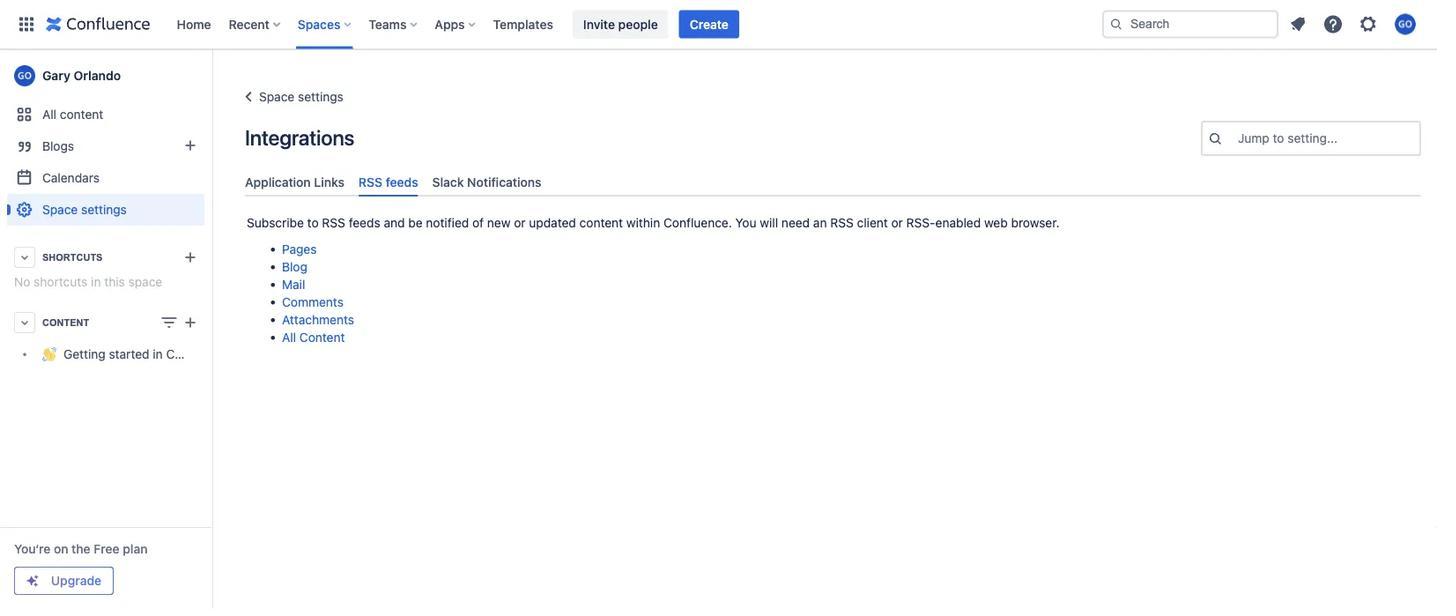Task type: vqa. For each thing, say whether or not it's contained in the screenshot.
Create A Blog image
yes



Task type: locate. For each thing, give the bounding box(es) containing it.
1 horizontal spatial space settings
[[259, 89, 344, 104]]

the
[[72, 542, 91, 556]]

space settings link
[[238, 86, 344, 108], [7, 194, 204, 226]]

within
[[627, 216, 660, 230]]

mail link
[[282, 277, 305, 292]]

tab list containing application links
[[238, 167, 1429, 197]]

or right new
[[514, 216, 526, 230]]

you
[[736, 216, 757, 230]]

space settings link down calendars in the left of the page
[[7, 194, 204, 226]]

mail
[[282, 277, 305, 292]]

rss right an
[[831, 216, 854, 230]]

0 horizontal spatial content
[[42, 317, 89, 328]]

or
[[514, 216, 526, 230], [892, 216, 903, 230]]

free
[[94, 542, 120, 556]]

change view image
[[159, 312, 180, 333]]

2 horizontal spatial rss
[[831, 216, 854, 230]]

to up pages
[[307, 216, 319, 230]]

all
[[42, 107, 56, 122], [282, 330, 296, 345]]

0 vertical spatial in
[[91, 275, 101, 289]]

content down gary orlando
[[60, 107, 103, 122]]

settings up integrations at the top left of the page
[[298, 89, 344, 104]]

invite
[[583, 17, 615, 31]]

all inside pages blog mail comments attachments all content
[[282, 330, 296, 345]]

0 horizontal spatial to
[[307, 216, 319, 230]]

1 vertical spatial content
[[300, 330, 345, 345]]

blogs link
[[7, 130, 204, 162]]

1 horizontal spatial space
[[259, 89, 295, 104]]

space settings up integrations at the top left of the page
[[259, 89, 344, 104]]

getting started in confluence
[[63, 347, 231, 361]]

0 vertical spatial feeds
[[386, 175, 418, 189]]

notified
[[426, 216, 469, 230]]

content left within
[[580, 216, 623, 230]]

getting
[[63, 347, 106, 361]]

apps button
[[430, 10, 483, 38]]

to right jump
[[1273, 131, 1285, 145]]

add shortcut image
[[180, 247, 201, 268]]

feeds
[[386, 175, 418, 189], [349, 216, 380, 230]]

attachments
[[282, 313, 354, 327]]

0 vertical spatial content
[[60, 107, 103, 122]]

0 vertical spatial to
[[1273, 131, 1285, 145]]

1 horizontal spatial feeds
[[386, 175, 418, 189]]

spaces
[[298, 17, 341, 31]]

content up getting
[[42, 317, 89, 328]]

feeds up and
[[386, 175, 418, 189]]

create a page image
[[180, 312, 201, 333]]

invite people button
[[573, 10, 669, 38]]

content inside space element
[[60, 107, 103, 122]]

0 horizontal spatial in
[[91, 275, 101, 289]]

content down attachments link
[[300, 330, 345, 345]]

web
[[985, 216, 1008, 230]]

0 horizontal spatial all
[[42, 107, 56, 122]]

space up integrations at the top left of the page
[[259, 89, 295, 104]]

settings icon image
[[1358, 14, 1379, 35]]

recent button
[[224, 10, 287, 38]]

space settings link up integrations at the top left of the page
[[238, 86, 344, 108]]

1 vertical spatial settings
[[81, 202, 127, 217]]

0 vertical spatial all
[[42, 107, 56, 122]]

0 vertical spatial space settings
[[259, 89, 344, 104]]

all up the blogs
[[42, 107, 56, 122]]

tab list
[[238, 167, 1429, 197]]

templates link
[[488, 10, 559, 38]]

space settings down calendars in the left of the page
[[42, 202, 127, 217]]

browser.
[[1011, 216, 1060, 230]]

upgrade
[[51, 573, 101, 588]]

feeds left and
[[349, 216, 380, 230]]

0 horizontal spatial space
[[42, 202, 78, 217]]

apps
[[435, 17, 465, 31]]

comments
[[282, 295, 344, 310]]

1 horizontal spatial content
[[580, 216, 623, 230]]

all down attachments link
[[282, 330, 296, 345]]

0 vertical spatial space settings link
[[238, 86, 344, 108]]

spaces button
[[292, 10, 358, 38]]

notifications
[[467, 175, 542, 189]]

of
[[472, 216, 484, 230]]

or left rss-
[[892, 216, 903, 230]]

application links
[[245, 175, 345, 189]]

content
[[42, 317, 89, 328], [300, 330, 345, 345]]

0 horizontal spatial space settings
[[42, 202, 127, 217]]

client
[[857, 216, 888, 230]]

on
[[54, 542, 68, 556]]

0 horizontal spatial content
[[60, 107, 103, 122]]

banner
[[0, 0, 1438, 49]]

1 horizontal spatial or
[[892, 216, 903, 230]]

1 vertical spatial space settings link
[[7, 194, 204, 226]]

1 vertical spatial all
[[282, 330, 296, 345]]

1 vertical spatial space settings
[[42, 202, 127, 217]]

1 or from the left
[[514, 216, 526, 230]]

space down calendars in the left of the page
[[42, 202, 78, 217]]

jump to setting...
[[1238, 131, 1338, 145]]

settings down calendars link
[[81, 202, 127, 217]]

1 horizontal spatial space settings link
[[238, 86, 344, 108]]

blogs
[[42, 139, 74, 153]]

in
[[91, 275, 101, 289], [153, 347, 163, 361]]

to
[[1273, 131, 1285, 145], [307, 216, 319, 230]]

upgrade button
[[15, 568, 113, 594]]

2 or from the left
[[892, 216, 903, 230]]

need
[[782, 216, 810, 230]]

in right 'started'
[[153, 347, 163, 361]]

all content link
[[282, 330, 345, 345]]

0 vertical spatial content
[[42, 317, 89, 328]]

in for started
[[153, 347, 163, 361]]

confluence image
[[46, 14, 150, 35], [46, 14, 150, 35]]

rss right links
[[359, 175, 383, 189]]

feeds inside tab list
[[386, 175, 418, 189]]

settings
[[298, 89, 344, 104], [81, 202, 127, 217]]

be
[[408, 216, 423, 230]]

1 horizontal spatial to
[[1273, 131, 1285, 145]]

0 vertical spatial settings
[[298, 89, 344, 104]]

in inside getting started in confluence link
[[153, 347, 163, 361]]

recent
[[229, 17, 270, 31]]

in left this
[[91, 275, 101, 289]]

1 vertical spatial space
[[42, 202, 78, 217]]

collapse sidebar image
[[192, 58, 231, 93]]

enabled
[[936, 216, 981, 230]]

0 vertical spatial space
[[259, 89, 295, 104]]

1 horizontal spatial in
[[153, 347, 163, 361]]

1 horizontal spatial all
[[282, 330, 296, 345]]

1 horizontal spatial rss
[[359, 175, 383, 189]]

global element
[[11, 0, 1099, 49]]

teams
[[369, 17, 407, 31]]

your profile and preferences image
[[1395, 14, 1416, 35]]

an
[[813, 216, 827, 230]]

0 horizontal spatial or
[[514, 216, 526, 230]]

shortcuts
[[34, 275, 88, 289]]

1 horizontal spatial settings
[[298, 89, 344, 104]]

pages link
[[282, 242, 317, 257]]

rss-
[[907, 216, 936, 230]]

gary orlando link
[[7, 58, 204, 93]]

rss
[[359, 175, 383, 189], [322, 216, 345, 230], [831, 216, 854, 230]]

rss down links
[[322, 216, 345, 230]]

Search field
[[1103, 10, 1279, 38]]

invite people
[[583, 17, 658, 31]]

1 vertical spatial feeds
[[349, 216, 380, 230]]

1 horizontal spatial content
[[300, 330, 345, 345]]

1 vertical spatial in
[[153, 347, 163, 361]]

content
[[60, 107, 103, 122], [580, 216, 623, 230]]

1 vertical spatial to
[[307, 216, 319, 230]]

0 horizontal spatial settings
[[81, 202, 127, 217]]

you're on the free plan
[[14, 542, 148, 556]]

shortcuts
[[42, 252, 103, 263]]

slack
[[432, 175, 464, 189]]



Task type: describe. For each thing, give the bounding box(es) containing it.
in for shortcuts
[[91, 275, 101, 289]]

no
[[14, 275, 30, 289]]

new
[[487, 216, 511, 230]]

content inside dropdown button
[[42, 317, 89, 328]]

space settings inside space element
[[42, 202, 127, 217]]

search image
[[1110, 17, 1124, 31]]

home link
[[171, 10, 216, 38]]

space
[[128, 275, 162, 289]]

all inside space element
[[42, 107, 56, 122]]

plan
[[123, 542, 148, 556]]

0 horizontal spatial feeds
[[349, 216, 380, 230]]

pages
[[282, 242, 317, 257]]

integrations
[[245, 125, 354, 150]]

slack notifications
[[432, 175, 542, 189]]

to for jump
[[1273, 131, 1285, 145]]

will
[[760, 216, 778, 230]]

Search settings text field
[[1238, 130, 1242, 147]]

create a blog image
[[180, 135, 201, 156]]

premium image
[[26, 574, 40, 588]]

slack notifications link
[[425, 167, 549, 197]]

create
[[690, 17, 729, 31]]

attachments link
[[282, 313, 354, 327]]

1 vertical spatial content
[[580, 216, 623, 230]]

shortcuts button
[[7, 242, 204, 273]]

blog link
[[282, 260, 308, 274]]

notification icon image
[[1288, 14, 1309, 35]]

and
[[384, 216, 405, 230]]

confluence
[[166, 347, 231, 361]]

banner containing home
[[0, 0, 1438, 49]]

application links link
[[238, 167, 352, 197]]

you're
[[14, 542, 51, 556]]

application
[[245, 175, 311, 189]]

teams button
[[363, 10, 424, 38]]

blog
[[282, 260, 308, 274]]

confluence.
[[664, 216, 732, 230]]

this
[[104, 275, 125, 289]]

settings inside space element
[[81, 202, 127, 217]]

to for subscribe
[[307, 216, 319, 230]]

all content link
[[7, 99, 204, 130]]

calendars
[[42, 171, 100, 185]]

people
[[618, 17, 658, 31]]

calendars link
[[7, 162, 204, 194]]

create link
[[679, 10, 739, 38]]

subscribe to rss feeds and be notified of new or updated content within confluence. you will need an rss client or rss-enabled web browser.
[[247, 216, 1060, 230]]

home
[[177, 17, 211, 31]]

links
[[314, 175, 345, 189]]

gary orlando
[[42, 68, 121, 83]]

appswitcher icon image
[[16, 14, 37, 35]]

0 horizontal spatial rss
[[322, 216, 345, 230]]

help icon image
[[1323, 14, 1344, 35]]

comments link
[[282, 295, 344, 310]]

0 horizontal spatial space settings link
[[7, 194, 204, 226]]

templates
[[493, 17, 553, 31]]

rss feeds link
[[352, 167, 425, 197]]

getting started in confluence link
[[7, 338, 231, 370]]

content inside pages blog mail comments attachments all content
[[300, 330, 345, 345]]

space element
[[0, 49, 231, 609]]

gary
[[42, 68, 71, 83]]

jump
[[1238, 131, 1270, 145]]

subscribe
[[247, 216, 304, 230]]

no shortcuts in this space
[[14, 275, 162, 289]]

orlando
[[74, 68, 121, 83]]

started
[[109, 347, 149, 361]]

updated
[[529, 216, 576, 230]]

setting...
[[1288, 131, 1338, 145]]

content button
[[7, 307, 204, 338]]

all content
[[42, 107, 103, 122]]

rss feeds
[[359, 175, 418, 189]]

pages blog mail comments attachments all content
[[282, 242, 354, 345]]



